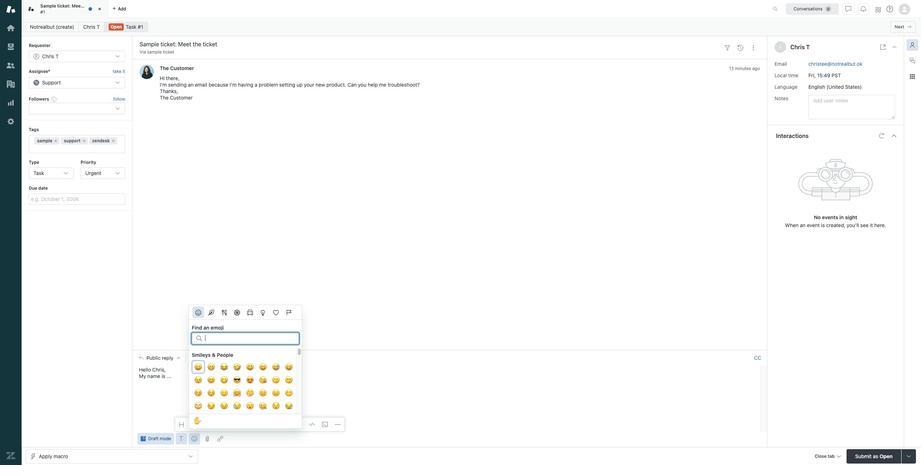 Task type: locate. For each thing, give the bounding box(es) containing it.
language
[[775, 84, 798, 90]]

0 vertical spatial is
[[822, 222, 826, 228]]

chris down the
[[83, 24, 95, 30]]

take it button
[[113, 68, 125, 76]]

0 vertical spatial customer
[[170, 65, 194, 71]]

😐️
[[259, 389, 267, 399]]

1 vertical spatial chris t
[[791, 44, 810, 50]]

secondary element
[[22, 20, 922, 34]]

2 vertical spatial t
[[221, 356, 224, 361]]

an right find
[[204, 325, 210, 331]]

the
[[160, 65, 169, 71], [160, 95, 169, 101]]

name
[[148, 374, 160, 380]]

1 horizontal spatial t
[[221, 356, 224, 361]]

via sample ticket
[[140, 49, 174, 55]]

1 vertical spatial is
[[162, 374, 165, 380]]

0 horizontal spatial ticket
[[92, 3, 104, 9]]

customer
[[170, 65, 194, 71], [170, 95, 193, 101]]

ticket
[[92, 3, 104, 9], [163, 49, 174, 55]]

chris t up the 😁️
[[209, 356, 224, 361]]

views image
[[6, 42, 15, 51]]

#1
[[40, 9, 45, 15]]

notrealbut (create) button
[[25, 22, 79, 32]]

😗️
[[272, 376, 280, 386]]

english (united states)
[[809, 84, 862, 90]]

chris up time
[[791, 44, 805, 50]]

open
[[111, 24, 122, 30], [880, 454, 893, 460]]

1 horizontal spatial ticket
[[163, 49, 174, 55]]

ticket inside sample ticket: meet the ticket #1
[[92, 3, 104, 9]]

😥️
[[233, 401, 241, 412]]

edit user image
[[227, 356, 232, 361]]

view more details image
[[881, 44, 886, 50]]

no events in sight when an event is created, you'll see it here.
[[786, 214, 887, 228]]

is inside the hello chris, my name is ...
[[162, 374, 165, 380]]

0 horizontal spatial open
[[111, 24, 122, 30]]

it right see
[[871, 222, 874, 228]]

0 horizontal spatial i'm
[[160, 82, 167, 88]]

1 vertical spatial it
[[871, 222, 874, 228]]

😂️
[[220, 363, 228, 373]]

main element
[[0, 0, 22, 466]]

it right take
[[123, 69, 125, 74]]

0 vertical spatial an
[[188, 82, 194, 88]]

1 horizontal spatial it
[[871, 222, 874, 228]]

follow button
[[113, 96, 125, 103]]

0 vertical spatial the
[[160, 65, 169, 71]]

admin image
[[6, 117, 15, 126]]

task
[[33, 170, 44, 176]]

0 horizontal spatial chris t
[[83, 24, 100, 30]]

🤣️
[[233, 363, 241, 373]]

🙂️
[[220, 389, 228, 399]]

(create)
[[56, 24, 74, 30]]

😋️
[[220, 376, 228, 386]]

0 vertical spatial open
[[111, 24, 122, 30]]

ticket right 'sample'
[[163, 49, 174, 55]]

avatar image
[[140, 65, 154, 79]]

conversations button
[[786, 3, 840, 15]]

organizations image
[[6, 80, 15, 89]]

an left event
[[801, 222, 806, 228]]

open right chris t link
[[111, 24, 122, 30]]

0 horizontal spatial an
[[188, 82, 194, 88]]

it inside no events in sight when an event is created, you'll see it here.
[[871, 222, 874, 228]]

0 horizontal spatial is
[[162, 374, 165, 380]]

is
[[822, 222, 826, 228], [162, 374, 165, 380]]

0 vertical spatial ticket
[[92, 3, 104, 9]]

😊️
[[207, 376, 215, 386]]

0 horizontal spatial chris
[[83, 24, 95, 30]]

user image
[[779, 45, 783, 49], [779, 45, 782, 49]]

i'm left the having at the left
[[230, 82, 237, 88]]

1 horizontal spatial an
[[204, 325, 210, 331]]

2 horizontal spatial chris
[[791, 44, 805, 50]]

open right as
[[880, 454, 893, 460]]

the up hi
[[160, 65, 169, 71]]

t down close icon
[[97, 24, 100, 30]]

😆️
[[285, 363, 293, 373]]

0 horizontal spatial t
[[97, 24, 100, 30]]

email
[[775, 61, 788, 67]]

ticket:
[[57, 3, 71, 9]]

2 horizontal spatial an
[[801, 222, 806, 228]]

1 horizontal spatial i'm
[[230, 82, 237, 88]]

people
[[217, 353, 234, 359]]

2 vertical spatial chris t
[[209, 356, 224, 361]]

chris
[[83, 24, 95, 30], [791, 44, 805, 50], [209, 356, 220, 361]]

urgent button
[[81, 168, 125, 179]]

chris t up time
[[791, 44, 810, 50]]

customer context image
[[910, 42, 916, 48]]

☺️
[[207, 389, 215, 399]]

the down the "thanks,"
[[160, 95, 169, 101]]

type
[[29, 160, 39, 165]]

mode
[[160, 437, 171, 442]]

tabs tab list
[[22, 0, 766, 18]]

chris up the 😁️
[[209, 356, 220, 361]]

1 vertical spatial ticket
[[163, 49, 174, 55]]

my
[[139, 374, 146, 380]]

hi
[[160, 75, 165, 82]]

zendesk products image
[[876, 7, 881, 12]]

notes
[[775, 95, 789, 101]]

0 vertical spatial chris
[[83, 24, 95, 30]]

customer down "sending"
[[170, 95, 193, 101]]

new
[[316, 82, 325, 88]]

1 horizontal spatial is
[[822, 222, 826, 228]]

christee@notrealbut.ok image
[[202, 356, 208, 362]]

reporting image
[[6, 98, 15, 108]]

thanks,
[[160, 88, 178, 94]]

1 vertical spatial the
[[160, 95, 169, 101]]

a
[[255, 82, 258, 88]]

can
[[348, 82, 357, 88]]

zendesk support image
[[6, 5, 15, 14]]

smileys
[[192, 353, 211, 359]]

draft mode button
[[138, 434, 174, 445]]

i'm down hi
[[160, 82, 167, 88]]

customer up there,
[[170, 65, 194, 71]]

1 vertical spatial t
[[807, 44, 810, 50]]

sending
[[168, 82, 187, 88]]

find an emoji
[[192, 325, 224, 331]]

0 horizontal spatial it
[[123, 69, 125, 74]]

here.
[[875, 222, 887, 228]]

0 vertical spatial it
[[123, 69, 125, 74]]

no
[[815, 214, 821, 221]]

😀️
[[194, 363, 202, 373]]

13 minutes ago text field
[[730, 66, 760, 71]]

😅️
[[272, 363, 280, 373]]

underline (cmd u) image
[[218, 422, 224, 428]]

ticket right the
[[92, 3, 104, 9]]

date
[[38, 186, 48, 191]]

pst
[[832, 72, 842, 78]]

1 vertical spatial chris
[[791, 44, 805, 50]]

🤔️
[[246, 389, 254, 399]]

event
[[808, 222, 820, 228]]

😍️
[[246, 376, 254, 386]]

1 vertical spatial an
[[801, 222, 806, 228]]

see
[[861, 222, 869, 228]]

0 vertical spatial chris t
[[83, 24, 100, 30]]

2 vertical spatial an
[[204, 325, 210, 331]]

cc
[[755, 355, 762, 362]]

tab
[[22, 0, 108, 18]]

(united
[[827, 84, 844, 90]]

an left email
[[188, 82, 194, 88]]

🤐️
[[259, 401, 267, 412]]

chris t down close icon
[[83, 24, 100, 30]]

to
[[190, 355, 196, 362]]

1 vertical spatial customer
[[170, 95, 193, 101]]

submit as open
[[856, 454, 893, 460]]

is inside no events in sight when an event is created, you'll see it here.
[[822, 222, 826, 228]]

t left edit user image
[[221, 356, 224, 361]]

😙️ 😚️
[[194, 376, 293, 399]]

created,
[[827, 222, 846, 228]]

15:49
[[818, 72, 831, 78]]

chris t inside the secondary element
[[83, 24, 100, 30]]

Find an emoji field
[[205, 334, 295, 343]]

next button
[[891, 21, 916, 33]]

1 vertical spatial open
[[880, 454, 893, 460]]

states)
[[846, 84, 862, 90]]

2 the from the top
[[160, 95, 169, 101]]

2 vertical spatial chris
[[209, 356, 220, 361]]

customers image
[[6, 61, 15, 70]]

is left ...
[[162, 374, 165, 380]]

apps image
[[910, 74, 916, 80]]

t up fri, in the top right of the page
[[807, 44, 810, 50]]

1 horizontal spatial open
[[880, 454, 893, 460]]

...
[[167, 374, 171, 380]]

is right event
[[822, 222, 826, 228]]



Task type: vqa. For each thing, say whether or not it's contained in the screenshot.
the middle An
yes



Task type: describe. For each thing, give the bounding box(es) containing it.
chris t link
[[79, 22, 105, 32]]

hello
[[139, 367, 151, 373]]

😮️
[[246, 401, 254, 412]]

the
[[84, 3, 91, 9]]

close image
[[96, 5, 103, 13]]

due date
[[29, 186, 48, 191]]

2 horizontal spatial chris t
[[791, 44, 810, 50]]

in
[[840, 214, 844, 221]]

add link (cmd k) image
[[217, 437, 223, 443]]

open inside the secondary element
[[111, 24, 122, 30]]

😙️
[[285, 376, 293, 386]]

Subject field
[[138, 40, 720, 49]]

code span (ctrl shift 5) image
[[309, 422, 315, 428]]

local
[[775, 72, 788, 78]]

bulleted list (cmd shift 8) image
[[244, 422, 250, 428]]

as
[[874, 454, 879, 460]]

😃️
[[246, 363, 254, 373]]

meet
[[72, 3, 82, 9]]

ago
[[753, 66, 760, 71]]

the inside hi there, i'm sending an email because i'm having a problem setting up your new product. can you help me troubleshoot? thanks, the customer
[[160, 95, 169, 101]]

an inside hi there, i'm sending an email because i'm having a problem setting up your new product. can you help me troubleshoot? thanks, the customer
[[188, 82, 194, 88]]

😄️
[[259, 363, 267, 373]]

help
[[368, 82, 378, 88]]

0 vertical spatial t
[[97, 24, 100, 30]]

sample ticket: meet the ticket #1
[[40, 3, 104, 15]]

an inside no events in sight when an event is created, you'll see it here.
[[801, 222, 806, 228]]

local time
[[775, 72, 799, 78]]

hi there, i'm sending an email because i'm having a problem setting up your new product. can you help me troubleshoot? thanks, the customer
[[160, 75, 420, 101]]

1 horizontal spatial chris
[[209, 356, 220, 361]]

2 i'm from the left
[[230, 82, 237, 88]]

decrease indent (cmd [) image
[[270, 422, 276, 428]]

😑️
[[272, 389, 280, 399]]

you
[[358, 82, 367, 88]]

zendesk image
[[6, 452, 15, 461]]

get started image
[[6, 23, 15, 33]]

smileys & people
[[192, 353, 234, 359]]

find
[[192, 325, 202, 331]]

cc button
[[755, 355, 762, 362]]

christee@notrealbut.ok
[[809, 61, 863, 67]]

😪️
[[285, 401, 293, 412]]

it inside button
[[123, 69, 125, 74]]

numbered list (cmd shift 7) image
[[257, 422, 263, 428]]

time
[[789, 72, 799, 78]]

next
[[895, 24, 905, 30]]

quote (cmd shift 9) image
[[296, 422, 302, 428]]

😎️
[[233, 376, 241, 386]]

chris inside chris t link
[[83, 24, 95, 30]]

you'll
[[847, 222, 860, 228]]

hello chris, my name is ...
[[139, 367, 171, 380]]

🙄️
[[194, 401, 202, 412]]

customer inside hi there, i'm sending an email because i'm having a problem setting up your new product. can you help me troubleshoot? thanks, the customer
[[170, 95, 193, 101]]

&
[[212, 353, 216, 359]]

draft mode
[[148, 437, 171, 442]]

😁️
[[207, 363, 215, 373]]

italic (cmd i) image
[[205, 422, 211, 428]]

there,
[[166, 75, 180, 82]]

😘️
[[259, 376, 267, 386]]

code block (ctrl shift 6) image
[[322, 422, 328, 428]]

2 horizontal spatial t
[[807, 44, 810, 50]]

interactions
[[777, 133, 809, 139]]

submit
[[856, 454, 872, 460]]

😏️
[[207, 401, 215, 412]]

troubleshoot?
[[388, 82, 420, 88]]

sample
[[40, 3, 56, 9]]

when
[[786, 222, 799, 228]]

format text image
[[178, 437, 184, 443]]

😣️
[[220, 401, 228, 412]]

✋ button
[[192, 416, 203, 428]]

priority
[[81, 160, 96, 165]]

✋
[[194, 416, 202, 427]]

problem
[[259, 82, 278, 88]]

up
[[297, 82, 303, 88]]

events image
[[738, 45, 744, 51]]

Add user notes text field
[[809, 95, 896, 119]]

take
[[113, 69, 121, 74]]

Public reply composer Draft mode text field
[[136, 366, 759, 381]]

take it
[[113, 69, 125, 74]]

follow
[[113, 96, 125, 102]]

english
[[809, 84, 826, 90]]

events
[[823, 214, 839, 221]]

sample
[[147, 49, 162, 55]]

open link
[[104, 22, 148, 32]]

fri,
[[809, 72, 816, 78]]

tab containing sample ticket: meet the ticket
[[22, 0, 108, 18]]

horizontal rule (cmd shift l) image
[[335, 422, 341, 428]]

😶️
[[285, 389, 293, 399]]

1 i'm from the left
[[160, 82, 167, 88]]

1 horizontal spatial chris t
[[209, 356, 224, 361]]

add attachment image
[[204, 437, 210, 443]]

close image
[[892, 44, 898, 50]]

task button
[[29, 168, 73, 179]]

the customer link
[[160, 65, 194, 71]]

bold (cmd b) image
[[192, 422, 198, 428]]

sight
[[846, 214, 858, 221]]

Due date field
[[29, 194, 125, 205]]

get help image
[[887, 6, 894, 12]]

notrealbut
[[30, 24, 55, 30]]

notrealbut (create)
[[30, 24, 74, 30]]

setting
[[279, 82, 296, 88]]

me
[[379, 82, 387, 88]]

1 the from the top
[[160, 65, 169, 71]]

🤗️
[[233, 389, 241, 399]]

email
[[195, 82, 207, 88]]

chris,
[[152, 367, 166, 373]]

😆️ 😉️
[[194, 363, 293, 386]]

😶️ 🙄️
[[194, 389, 293, 412]]

insert emojis image
[[191, 437, 197, 443]]

13 minutes ago
[[730, 66, 760, 71]]

the customer
[[160, 65, 194, 71]]



